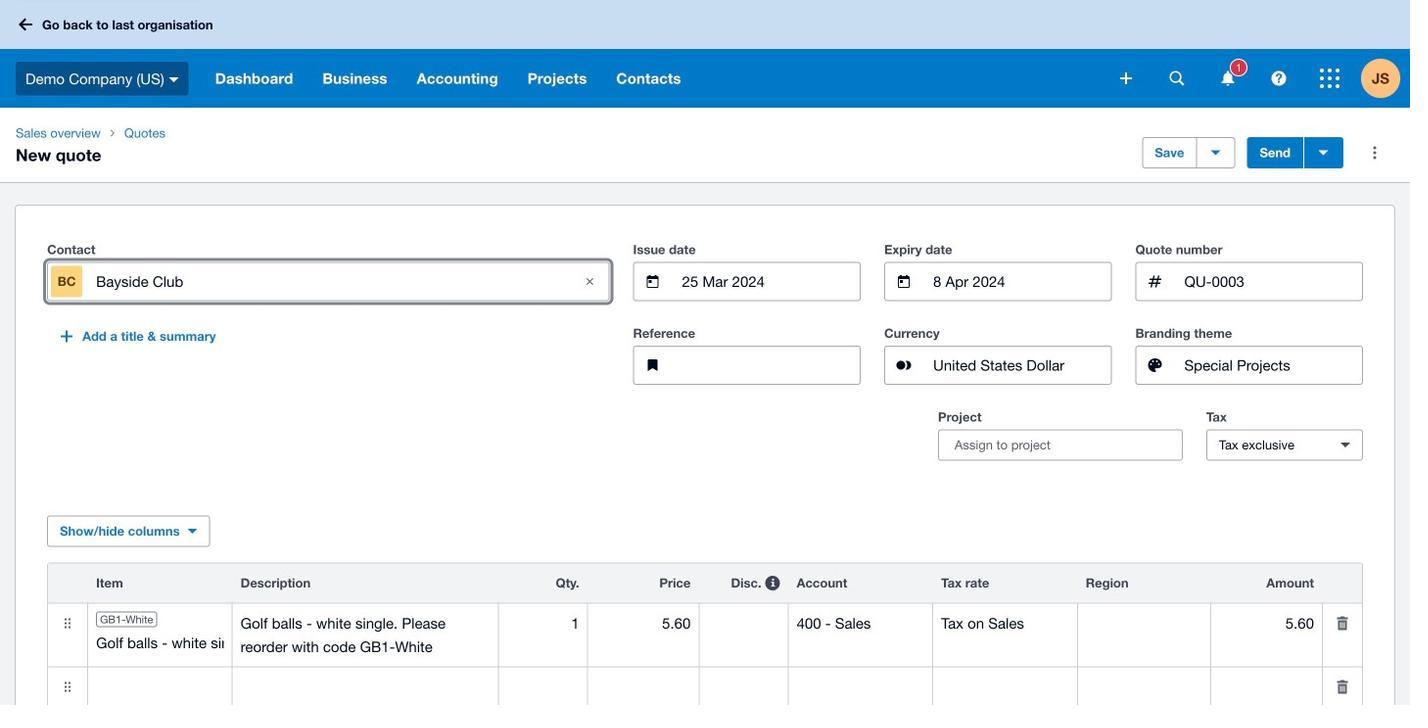 Task type: vqa. For each thing, say whether or not it's contained in the screenshot.
"Track" to the bottom
no



Task type: describe. For each thing, give the bounding box(es) containing it.
remove row image for 1st drag handle image from the top of the the line items element
[[1323, 604, 1362, 643]]

remove row image for first drag handle image from the bottom
[[1323, 667, 1362, 705]]



Task type: locate. For each thing, give the bounding box(es) containing it.
2 drag handle image from the top
[[48, 667, 87, 705]]

overflow menu image
[[1355, 133, 1394, 172]]

2 remove row image from the top
[[1323, 667, 1362, 705]]

1 remove row image from the top
[[1323, 604, 1362, 643]]

remove row image
[[1323, 604, 1362, 643], [1323, 667, 1362, 705]]

svg image
[[19, 18, 32, 31], [1170, 71, 1184, 86], [1222, 71, 1234, 86], [1271, 71, 1286, 86]]

0 vertical spatial remove row image
[[1323, 604, 1362, 643]]

None text field
[[233, 604, 498, 666], [233, 667, 498, 705], [233, 604, 498, 666], [233, 667, 498, 705]]

svg image
[[1320, 69, 1340, 88], [1120, 72, 1132, 84], [169, 77, 179, 82]]

1 drag handle image from the top
[[48, 604, 87, 643]]

line items element
[[47, 563, 1363, 705]]

1 horizontal spatial svg image
[[1120, 72, 1132, 84]]

1 vertical spatial drag handle image
[[48, 667, 87, 705]]

0 horizontal spatial svg image
[[169, 77, 179, 82]]

0 vertical spatial drag handle image
[[48, 604, 87, 643]]

None field
[[94, 263, 563, 300], [680, 263, 860, 300], [931, 263, 1111, 300], [1182, 347, 1362, 384], [499, 604, 587, 643], [588, 604, 698, 643], [699, 604, 788, 643], [789, 604, 932, 643], [933, 604, 1077, 643], [1078, 604, 1210, 643], [1211, 604, 1322, 643], [88, 635, 232, 658], [88, 667, 232, 705], [499, 667, 587, 705], [588, 667, 698, 705], [699, 667, 788, 705], [789, 667, 932, 705], [933, 667, 1077, 705], [1078, 667, 1210, 705], [1211, 667, 1322, 705], [94, 263, 563, 300], [680, 263, 860, 300], [931, 263, 1111, 300], [1182, 347, 1362, 384], [499, 604, 587, 643], [588, 604, 698, 643], [699, 604, 788, 643], [789, 604, 932, 643], [933, 604, 1077, 643], [1078, 604, 1210, 643], [1211, 604, 1322, 643], [88, 635, 232, 658], [88, 667, 232, 705], [499, 667, 587, 705], [588, 667, 698, 705], [699, 667, 788, 705], [789, 667, 932, 705], [933, 667, 1077, 705], [1078, 667, 1210, 705], [1211, 667, 1322, 705]]

banner
[[0, 0, 1410, 108]]

drag handle image
[[48, 604, 87, 643], [48, 667, 87, 705]]

2 horizontal spatial svg image
[[1320, 69, 1340, 88]]

1 vertical spatial remove row image
[[1323, 667, 1362, 705]]

None text field
[[1182, 263, 1362, 300], [680, 347, 860, 384], [1182, 263, 1362, 300], [680, 347, 860, 384]]



